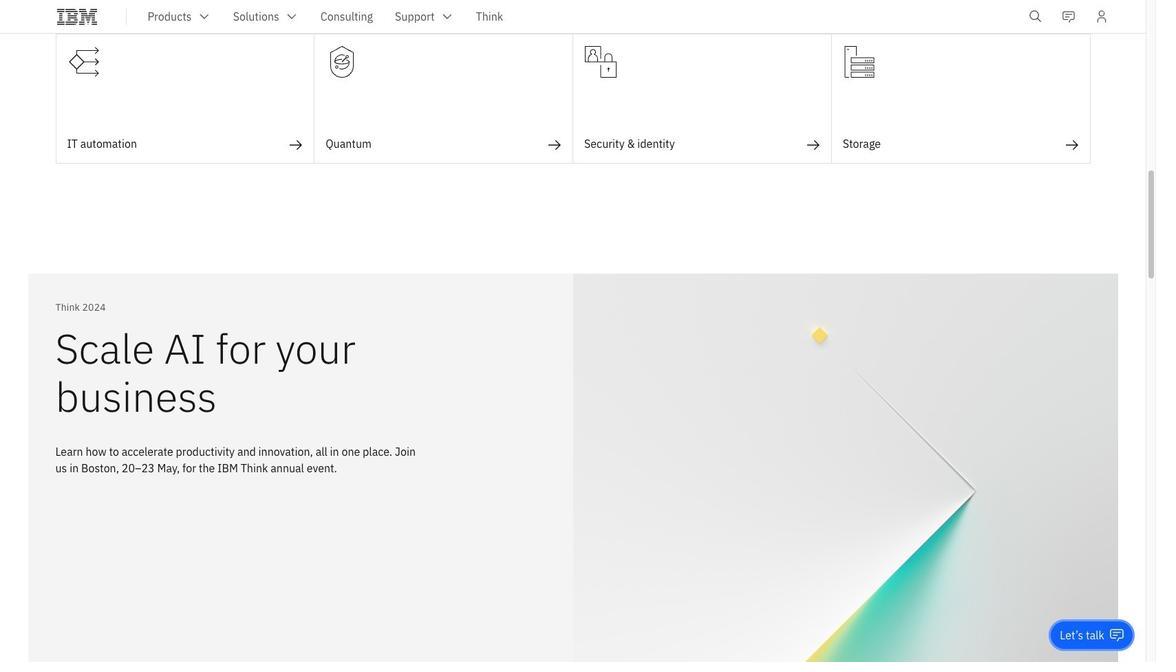 Task type: vqa. For each thing, say whether or not it's contained in the screenshot.
Your privacy choices element
no



Task type: locate. For each thing, give the bounding box(es) containing it.
let's talk element
[[1060, 629, 1105, 644]]



